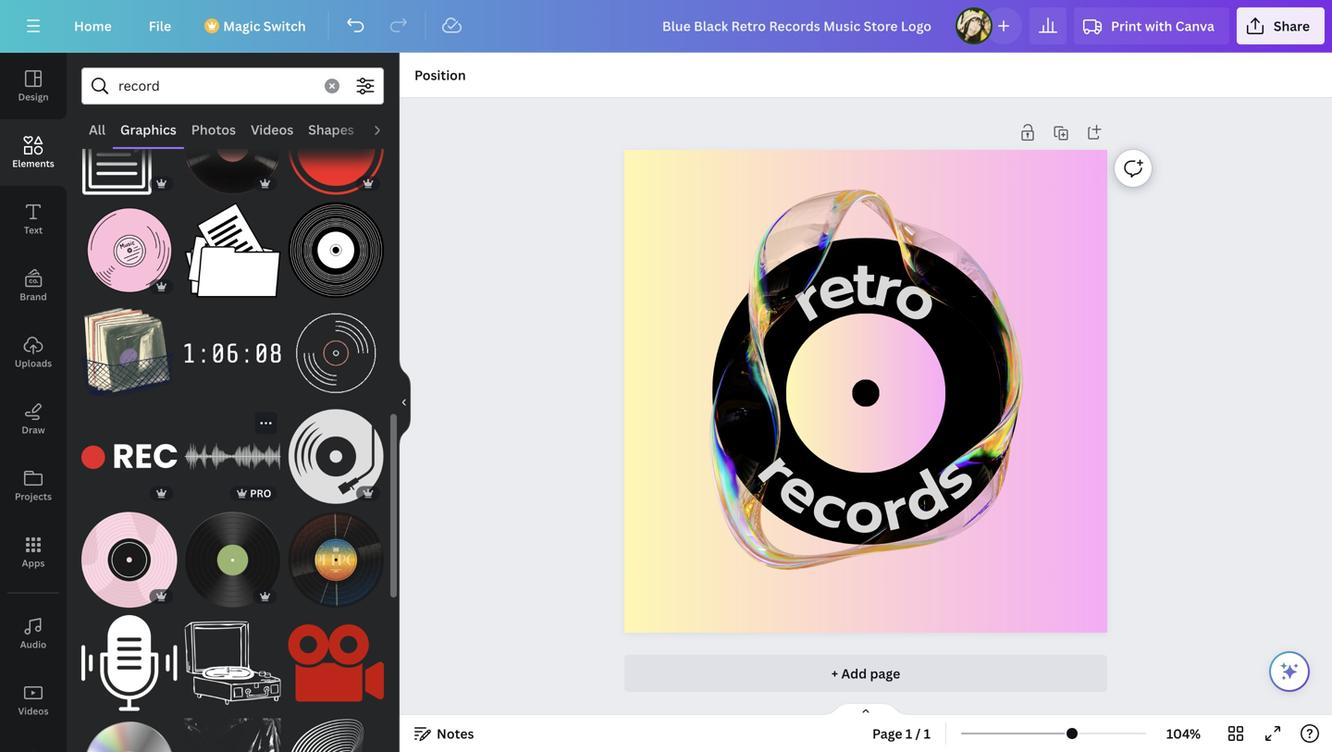 Task type: describe. For each thing, give the bounding box(es) containing it.
1 vertical spatial videos button
[[0, 667, 67, 734]]

0 horizontal spatial r
[[736, 431, 822, 509]]

1 horizontal spatial videos button
[[243, 112, 301, 147]]

elements
[[12, 157, 54, 170]]

d
[[885, 448, 964, 548]]

home
[[74, 17, 112, 35]]

plastic wrap texture image
[[185, 719, 281, 752]]

c
[[800, 457, 861, 554]]

all button
[[81, 112, 113, 147]]

organic vinyl record sleeves and labels red, blue and yellow hippie image
[[288, 512, 384, 608]]

apps button
[[0, 519, 67, 586]]

page
[[873, 725, 903, 742]]

brand
[[20, 291, 47, 303]]

illustration of a cd image
[[81, 719, 177, 752]]

with
[[1145, 17, 1173, 35]]

1 horizontal spatial videos
[[251, 121, 293, 138]]

2 1 from the left
[[924, 725, 931, 742]]

uploads
[[15, 357, 52, 370]]

notes
[[437, 725, 474, 742]]

rec image
[[81, 409, 177, 505]]

file button
[[134, 7, 186, 44]]

+ add page
[[832, 665, 900, 682]]

apps
[[22, 557, 45, 569]]

audio inside side panel tab list
[[20, 638, 47, 651]]

canva assistant image
[[1279, 661, 1301, 683]]

magic switch button
[[194, 7, 321, 44]]

canva
[[1176, 17, 1215, 35]]

photos button
[[184, 112, 243, 147]]

home link
[[59, 7, 127, 44]]

main menu bar
[[0, 0, 1332, 53]]

+
[[832, 665, 838, 682]]

design
[[18, 91, 49, 103]]

page 1 / 1
[[873, 725, 931, 742]]

elements button
[[0, 119, 67, 186]]

screen record button isolated image
[[288, 99, 384, 195]]

projects
[[15, 490, 52, 503]]

magic switch
[[223, 17, 306, 35]]

side panel tab list
[[0, 53, 67, 752]]

video camera icon image
[[288, 615, 384, 711]]

print with canva button
[[1074, 7, 1230, 44]]

vinyl record illustration image
[[288, 202, 384, 298]]

editorial painterly buildable vinyl records image
[[81, 305, 177, 401]]

add
[[841, 665, 867, 682]]

0 vertical spatial audio button
[[362, 112, 413, 147]]



Task type: locate. For each thing, give the bounding box(es) containing it.
pro
[[250, 486, 271, 500]]

1 horizontal spatial audio
[[369, 121, 406, 138]]

vinyl record image
[[81, 512, 177, 608], [185, 512, 281, 608]]

2 vinyl record image from the left
[[185, 512, 281, 608]]

104%
[[1167, 725, 1201, 742]]

brand button
[[0, 253, 67, 319]]

projects button
[[0, 452, 67, 519]]

pro group
[[185, 409, 281, 505]]

0 vertical spatial audio
[[369, 121, 406, 138]]

o
[[844, 466, 886, 558]]

r
[[736, 431, 822, 509], [873, 462, 917, 556]]

1 vinyl record image from the left
[[81, 512, 177, 608]]

0 horizontal spatial audio
[[20, 638, 47, 651]]

0 horizontal spatial 1
[[906, 725, 913, 742]]

photos
[[191, 121, 236, 138]]

0 horizontal spatial vinyl record image
[[81, 512, 177, 608]]

text
[[24, 224, 43, 236]]

videos inside side panel tab list
[[18, 705, 49, 718]]

/
[[916, 725, 921, 742]]

0 horizontal spatial videos button
[[0, 667, 67, 734]]

switch
[[264, 17, 306, 35]]

magic
[[223, 17, 260, 35]]

page
[[870, 665, 900, 682]]

videos
[[251, 121, 293, 138], [18, 705, 49, 718]]

notes button
[[407, 719, 482, 749]]

group
[[81, 99, 177, 195], [185, 99, 281, 195], [288, 99, 384, 195], [81, 191, 177, 298], [288, 191, 384, 298], [185, 202, 281, 298], [81, 294, 177, 401], [185, 294, 281, 401], [288, 305, 384, 401], [288, 398, 384, 505], [81, 409, 177, 505], [81, 501, 177, 608], [185, 501, 281, 608], [288, 501, 384, 608], [81, 604, 177, 711], [185, 604, 281, 711], [288, 604, 384, 711], [81, 707, 177, 752], [185, 707, 281, 752], [288, 707, 384, 752]]

audio right shapes button
[[369, 121, 406, 138]]

0 horizontal spatial videos
[[18, 705, 49, 718]]

audio button
[[362, 112, 413, 147], [0, 600, 67, 667]]

uploads button
[[0, 319, 67, 386]]

files in folder illustration image
[[185, 202, 281, 298]]

position
[[415, 66, 466, 84]]

0 vertical spatial videos
[[251, 121, 293, 138]]

audio
[[369, 121, 406, 138], [20, 638, 47, 651]]

show pages image
[[822, 702, 910, 717]]

shapes
[[308, 121, 354, 138]]

1 right /
[[924, 725, 931, 742]]

vinyl record image
[[81, 202, 177, 298]]

1 1 from the left
[[906, 725, 913, 742]]

graphics button
[[113, 112, 184, 147]]

all
[[89, 121, 106, 138]]

1 horizontal spatial vinyl record image
[[185, 512, 281, 608]]

1 left /
[[906, 725, 913, 742]]

0 horizontal spatial audio button
[[0, 600, 67, 667]]

shapes button
[[301, 112, 362, 147]]

0 vertical spatial videos button
[[243, 112, 301, 147]]

1 horizontal spatial audio button
[[362, 112, 413, 147]]

1 horizontal spatial 1
[[924, 725, 931, 742]]

1 horizontal spatial r
[[873, 462, 917, 556]]

print
[[1111, 17, 1142, 35]]

104% button
[[1154, 719, 1214, 749]]

Search elements search field
[[118, 68, 314, 104]]

draw button
[[0, 386, 67, 452]]

+ add page button
[[625, 655, 1108, 692]]

text button
[[0, 186, 67, 253]]

share
[[1274, 17, 1310, 35]]

e
[[759, 443, 842, 538]]

1 vertical spatial audio
[[20, 638, 47, 651]]

design button
[[0, 53, 67, 119]]

print with canva
[[1111, 17, 1215, 35]]

Design title text field
[[648, 7, 948, 44]]

vinyl record image
[[185, 99, 281, 195]]

audio button right shapes at the top left
[[362, 112, 413, 147]]

1 vertical spatial videos
[[18, 705, 49, 718]]

hide image
[[399, 358, 411, 447]]

audio down apps
[[20, 638, 47, 651]]

1
[[906, 725, 913, 742], [924, 725, 931, 742]]

draw
[[22, 424, 45, 436]]

1 vertical spatial audio button
[[0, 600, 67, 667]]

file
[[149, 17, 171, 35]]

s
[[909, 434, 995, 520]]

share button
[[1237, 7, 1325, 44]]

videos button
[[243, 112, 301, 147], [0, 667, 67, 734]]

graphics
[[120, 121, 177, 138]]

audio button down apps
[[0, 600, 67, 667]]

position button
[[407, 60, 473, 90]]



Task type: vqa. For each thing, say whether or not it's contained in the screenshot.
Create
no



